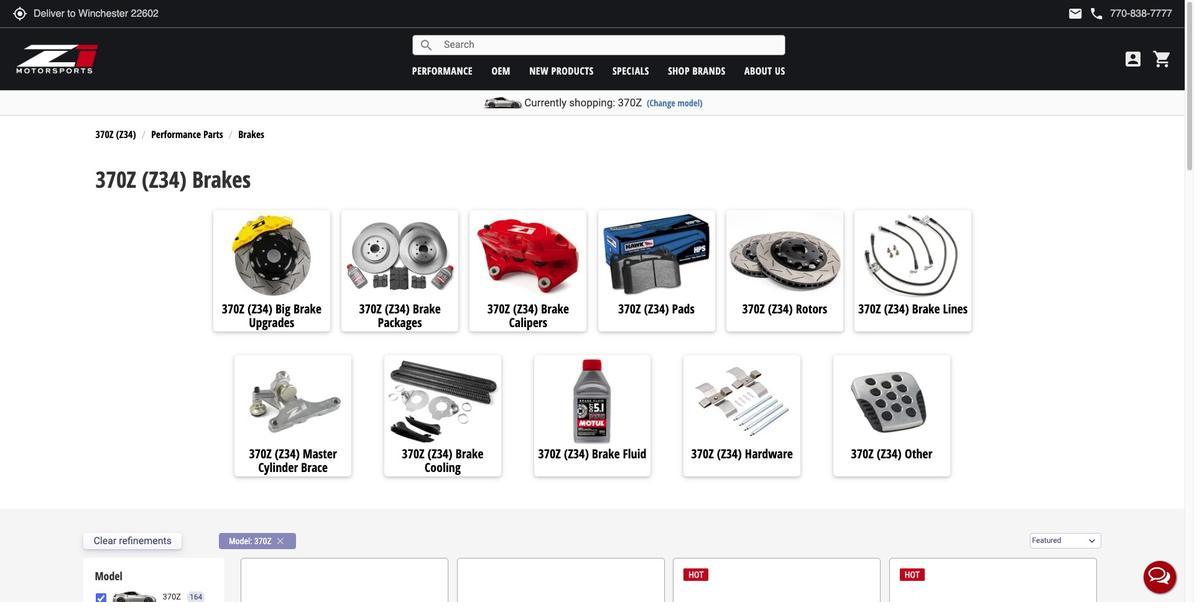 Task type: vqa. For each thing, say whether or not it's contained in the screenshot.
the '(Change model)' LINK
yes



Task type: locate. For each thing, give the bounding box(es) containing it.
brake for 370z (z34) brake packages
[[413, 300, 441, 317]]

brakes right parts
[[238, 128, 264, 141]]

370z (z34) hardware link
[[684, 445, 801, 465]]

(z34) for 370z (z34) big brake upgrades
[[247, 300, 272, 317]]

(z34) inside "link"
[[877, 445, 902, 462]]

(z34)
[[116, 128, 136, 141], [142, 164, 187, 195], [247, 300, 272, 317], [385, 300, 410, 317], [513, 300, 538, 317], [644, 300, 669, 317], [768, 300, 793, 317], [884, 300, 909, 317], [275, 445, 300, 462], [428, 445, 453, 462], [564, 445, 589, 462], [717, 445, 742, 462], [877, 445, 902, 462]]

(z34) for 370z (z34) brake calipers
[[513, 300, 538, 317]]

products
[[551, 64, 594, 77]]

shop brands link
[[668, 64, 726, 77]]

brakes down parts
[[192, 164, 251, 195]]

(z34) inside 370z (z34) brake calipers
[[513, 300, 538, 317]]

packages
[[378, 314, 422, 331]]

model
[[95, 569, 122, 584]]

phone
[[1089, 6, 1104, 21]]

370z (z34) master cylinder brace link
[[235, 445, 351, 476]]

oem
[[492, 64, 511, 77]]

brakes
[[238, 128, 264, 141], [192, 164, 251, 195]]

(z34) inside the 370z (z34) master cylinder brace
[[275, 445, 300, 462]]

(z34) for 370z (z34) rotors
[[768, 300, 793, 317]]

(z34) for 370z (z34) brake fluid
[[564, 445, 589, 462]]

rotors
[[796, 300, 827, 317]]

370z inside 'link'
[[618, 300, 641, 317]]

hardware
[[745, 445, 793, 462]]

performance
[[412, 64, 473, 77]]

brake for 370z (z34) brake fluid
[[592, 445, 620, 462]]

(z34) for 370z (z34) master cylinder brace
[[275, 445, 300, 462]]

(z34) for 370z (z34) pads
[[644, 300, 669, 317]]

370z for 370z (z34) hardware
[[691, 445, 714, 462]]

specials link
[[613, 64, 649, 77]]

new
[[529, 64, 549, 77]]

mail phone
[[1068, 6, 1104, 21]]

pads
[[672, 300, 695, 317]]

370z for 370z (z34) brakes
[[96, 164, 136, 195]]

370z inside 370z (z34) brake calipers
[[487, 300, 510, 317]]

about
[[745, 64, 772, 77]]

(z34) inside 370z (z34) brake cooling
[[428, 445, 453, 462]]

(change model) link
[[647, 97, 703, 109]]

upgrades
[[249, 314, 294, 331]]

big
[[275, 300, 291, 317]]

370z (z34) master cylinder brace
[[249, 445, 337, 476]]

brands
[[693, 64, 726, 77]]

(z34) inside the 370z (z34) brake packages
[[385, 300, 410, 317]]

fluid
[[623, 445, 647, 462]]

None checkbox
[[96, 593, 107, 602]]

(z34) inside 'link'
[[644, 300, 669, 317]]

370z (z34) brake calipers
[[487, 300, 569, 331]]

us
[[775, 64, 785, 77]]

370z for 370z (z34) brake packages
[[359, 300, 382, 317]]

search
[[419, 38, 434, 53]]

370z
[[618, 96, 642, 109], [96, 128, 114, 141], [96, 164, 136, 195], [222, 300, 244, 317], [359, 300, 382, 317], [487, 300, 510, 317], [618, 300, 641, 317], [742, 300, 765, 317], [858, 300, 881, 317], [249, 445, 272, 462], [402, 445, 425, 462], [538, 445, 561, 462], [691, 445, 714, 462], [851, 445, 874, 462], [254, 536, 272, 546], [163, 592, 181, 601]]

370z for 370z (z34)
[[96, 128, 114, 141]]

calipers
[[509, 314, 547, 331]]

other
[[905, 445, 932, 462]]

370z for 370z (z34) brake calipers
[[487, 300, 510, 317]]

brake
[[294, 300, 321, 317], [413, 300, 441, 317], [541, 300, 569, 317], [912, 300, 940, 317], [456, 445, 484, 462], [592, 445, 620, 462]]

370z for 370z (z34) brake lines
[[858, 300, 881, 317]]

refinements
[[119, 535, 172, 547]]

lines
[[943, 300, 968, 317]]

mail link
[[1068, 6, 1083, 21]]

shop
[[668, 64, 690, 77]]

370z (z34) brake lines link
[[855, 300, 972, 319]]

(change
[[647, 97, 675, 109]]

(z34) for 370z (z34) hardware
[[717, 445, 742, 462]]

oem link
[[492, 64, 511, 77]]

370z inside model: 370z close
[[254, 536, 272, 546]]

clear refinements button
[[84, 533, 182, 549]]

370z for 370z (z34) brake cooling
[[402, 445, 425, 462]]

370z inside "link"
[[851, 445, 874, 462]]

brake inside the 370z (z34) brake packages
[[413, 300, 441, 317]]

specials
[[613, 64, 649, 77]]

brake inside 370z (z34) brake cooling
[[456, 445, 484, 462]]

new products
[[529, 64, 594, 77]]

370z inside 370z (z34) brake cooling
[[402, 445, 425, 462]]

370z inside the 370z (z34) brake packages
[[359, 300, 382, 317]]

370z (z34) brake packages
[[359, 300, 441, 331]]

370z inside the 370z (z34) master cylinder brace
[[249, 445, 272, 462]]

370z (z34) other
[[851, 445, 932, 462]]

370z for 370z (z34) brake fluid
[[538, 445, 561, 462]]

370z inside 370z (z34) big brake upgrades
[[222, 300, 244, 317]]

brake inside 370z (z34) brake calipers
[[541, 300, 569, 317]]

Search search field
[[434, 36, 785, 55]]

370z (z34) pads link
[[598, 300, 715, 319]]

(z34) inside 370z (z34) big brake upgrades
[[247, 300, 272, 317]]

z1 motorsports logo image
[[16, 44, 99, 75]]

performance
[[151, 128, 201, 141]]

master
[[303, 445, 337, 462]]

performance parts link
[[151, 128, 223, 141]]

nissan 370z z34 2009 2010 2011 2012 2013 2014 2015 2016 2017 2018 2019 3.7l vq37vhr vhr nismo z1 motorsports image
[[110, 589, 159, 602]]

370z (z34) brake fluid link
[[534, 445, 651, 465]]

(z34) for 370z (z34) other
[[877, 445, 902, 462]]



Task type: describe. For each thing, give the bounding box(es) containing it.
brake for 370z (z34) brake lines
[[912, 300, 940, 317]]

close
[[275, 535, 286, 547]]

370z (z34) big brake upgrades link
[[213, 300, 330, 331]]

(z34) for 370z (z34) brake cooling
[[428, 445, 453, 462]]

account_box link
[[1120, 49, 1146, 69]]

1 vertical spatial brakes
[[192, 164, 251, 195]]

brace
[[301, 459, 328, 476]]

370z (z34) other link
[[833, 445, 950, 465]]

about us link
[[745, 64, 785, 77]]

model: 370z close
[[229, 535, 286, 547]]

370z (z34) brake cooling
[[402, 445, 484, 476]]

brake inside 370z (z34) big brake upgrades
[[294, 300, 321, 317]]

370z (z34) brake calipers link
[[470, 300, 587, 331]]

shopping_cart link
[[1149, 49, 1172, 69]]

clear
[[94, 535, 116, 547]]

370z for 370z (z34) master cylinder brace
[[249, 445, 272, 462]]

370z (z34) brake lines
[[858, 300, 968, 317]]

mail
[[1068, 6, 1083, 21]]

new products link
[[529, 64, 594, 77]]

brake for 370z (z34) brake calipers
[[541, 300, 569, 317]]

370z (z34) rotors link
[[726, 300, 843, 319]]

parts
[[203, 128, 223, 141]]

370z (z34)
[[96, 128, 136, 141]]

phone link
[[1089, 6, 1172, 21]]

my_location
[[12, 6, 27, 21]]

370z for 370z (z34) pads
[[618, 300, 641, 317]]

(z34) for 370z (z34) brakes
[[142, 164, 187, 195]]

performance link
[[412, 64, 473, 77]]

370z (z34) brakes
[[96, 164, 251, 195]]

model)
[[678, 97, 703, 109]]

370z (z34) pads
[[618, 300, 695, 317]]

(z34) for 370z (z34) brake lines
[[884, 300, 909, 317]]

brake for 370z (z34) brake cooling
[[456, 445, 484, 462]]

cylinder
[[258, 459, 298, 476]]

370z for 370z (z34) rotors
[[742, 300, 765, 317]]

(z34) for 370z (z34)
[[116, 128, 136, 141]]

about us
[[745, 64, 785, 77]]

shopping_cart
[[1153, 49, 1172, 69]]

brakes link
[[238, 128, 264, 141]]

370z for 370z (z34) other
[[851, 445, 874, 462]]

currently
[[524, 96, 567, 109]]

shop brands
[[668, 64, 726, 77]]

370z for 370z (z34) big brake upgrades
[[222, 300, 244, 317]]

model:
[[229, 536, 252, 546]]

370z (z34) hardware
[[691, 445, 793, 462]]

370z (z34) brake packages link
[[342, 300, 458, 331]]

(z34) for 370z (z34) brake packages
[[385, 300, 410, 317]]

0 vertical spatial brakes
[[238, 128, 264, 141]]

performance parts
[[151, 128, 223, 141]]

370z (z34) brake cooling link
[[384, 445, 501, 476]]

account_box
[[1123, 49, 1143, 69]]

shopping:
[[569, 96, 615, 109]]

164
[[190, 593, 202, 601]]

currently shopping: 370z (change model)
[[524, 96, 703, 109]]

370z (z34) big brake upgrades
[[222, 300, 321, 331]]

cooling
[[425, 459, 461, 476]]

370z (z34) rotors
[[742, 300, 827, 317]]

370z (z34) brake fluid
[[538, 445, 647, 462]]

clear refinements
[[94, 535, 172, 547]]

370z (z34) link
[[96, 128, 136, 141]]



